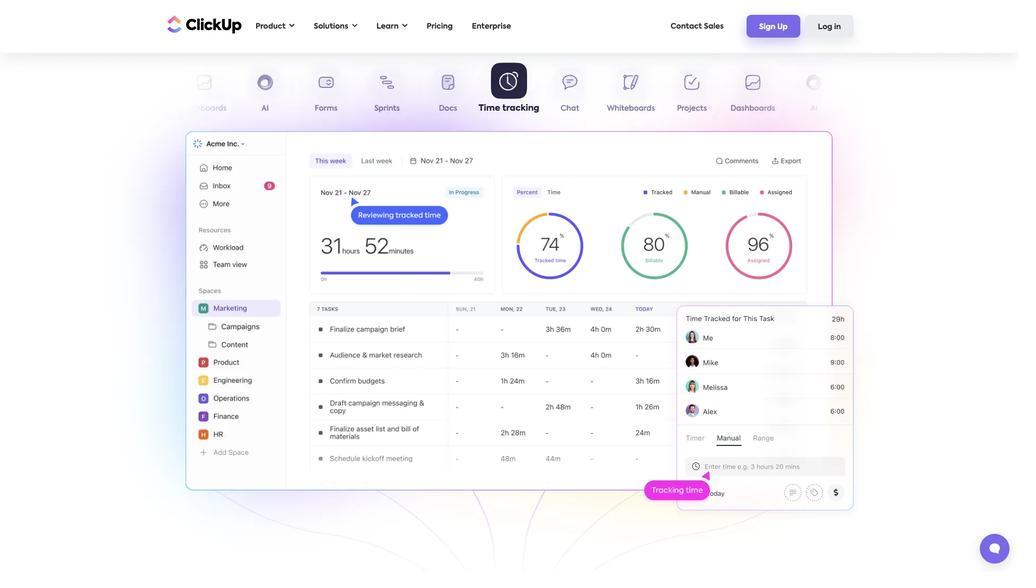Task type: vqa. For each thing, say whether or not it's contained in the screenshot.
Contact Sales LINK
yes



Task type: locate. For each thing, give the bounding box(es) containing it.
0 horizontal spatial projects
[[128, 105, 158, 112]]

ai
[[262, 105, 269, 112], [810, 105, 818, 112]]

0 horizontal spatial forms button
[[296, 68, 357, 117]]

0 horizontal spatial dashboards
[[182, 105, 227, 112]]

contact sales link
[[665, 15, 729, 37]]

forms button
[[296, 68, 357, 117], [845, 68, 906, 117]]

ai for 1st ai "button" from the right
[[810, 105, 818, 112]]

time tracking button
[[479, 63, 540, 115]]

pricing link
[[421, 15, 458, 37]]

time tracking image
[[186, 131, 833, 491], [642, 294, 867, 526]]

sign up
[[759, 23, 788, 31]]

1 dashboards from the left
[[182, 105, 227, 112]]

dashboards
[[182, 105, 227, 112], [731, 105, 775, 112]]

docs button
[[418, 68, 479, 117]]

1 horizontal spatial ai button
[[784, 68, 845, 117]]

0 horizontal spatial forms
[[315, 105, 338, 112]]

1 horizontal spatial ai
[[810, 105, 818, 112]]

sales
[[704, 23, 724, 30]]

dashboards for 2nd dashboards button from the right
[[182, 105, 227, 112]]

1 forms from the left
[[315, 105, 338, 112]]

1 horizontal spatial dashboards
[[731, 105, 775, 112]]

product button
[[250, 15, 300, 37]]

contact sales
[[671, 23, 724, 30]]

2 projects from the left
[[677, 105, 707, 112]]

1 horizontal spatial projects
[[677, 105, 707, 112]]

2 forms button from the left
[[845, 68, 906, 117]]

1 horizontal spatial forms
[[864, 105, 886, 112]]

projects
[[128, 105, 158, 112], [677, 105, 707, 112]]

dashboards for 1st dashboards button from the right
[[731, 105, 775, 112]]

1 ai from the left
[[262, 105, 269, 112]]

2 ai from the left
[[810, 105, 818, 112]]

learn button
[[371, 15, 413, 37]]

2 dashboards button from the left
[[723, 68, 784, 117]]

sign
[[759, 23, 776, 31]]

pricing
[[427, 23, 453, 30]]

0 horizontal spatial dashboards button
[[174, 68, 235, 117]]

1 projects button from the left
[[113, 68, 174, 117]]

1 horizontal spatial dashboards button
[[723, 68, 784, 117]]

2 ai button from the left
[[784, 68, 845, 117]]

whiteboards
[[607, 105, 655, 112]]

2 projects button from the left
[[662, 68, 723, 117]]

projects button
[[113, 68, 174, 117], [662, 68, 723, 117]]

2 dashboards from the left
[[731, 105, 775, 112]]

forms
[[315, 105, 338, 112], [864, 105, 886, 112]]

1 horizontal spatial forms button
[[845, 68, 906, 117]]

1 forms button from the left
[[296, 68, 357, 117]]

up
[[778, 23, 788, 31]]

ai button
[[235, 68, 296, 117], [784, 68, 845, 117]]

0 horizontal spatial ai button
[[235, 68, 296, 117]]

time tracking
[[479, 104, 540, 112]]

0 horizontal spatial projects button
[[113, 68, 174, 117]]

in
[[834, 23, 841, 31]]

0 horizontal spatial ai
[[262, 105, 269, 112]]

1 horizontal spatial projects button
[[662, 68, 723, 117]]

dashboards button
[[174, 68, 235, 117], [723, 68, 784, 117]]

solutions
[[314, 23, 348, 30]]



Task type: describe. For each thing, give the bounding box(es) containing it.
learn
[[377, 23, 399, 30]]

product
[[256, 23, 286, 30]]

1 projects from the left
[[128, 105, 158, 112]]

whiteboards button
[[601, 68, 662, 117]]

log in
[[818, 23, 841, 31]]

docs
[[439, 105, 457, 112]]

tracking
[[502, 104, 540, 112]]

solutions button
[[309, 15, 363, 37]]

log
[[818, 23, 833, 31]]

1 dashboards button from the left
[[174, 68, 235, 117]]

sign up button
[[747, 15, 801, 38]]

enterprise link
[[467, 15, 516, 37]]

sprints button
[[357, 68, 418, 117]]

contact
[[671, 23, 702, 30]]

log in link
[[805, 15, 854, 38]]

time
[[479, 104, 500, 112]]

chat
[[561, 105, 579, 112]]

sprints
[[374, 105, 400, 112]]

1 ai button from the left
[[235, 68, 296, 117]]

2 forms from the left
[[864, 105, 886, 112]]

enterprise
[[472, 23, 511, 30]]

chat button
[[540, 68, 601, 117]]

clickup image
[[164, 14, 242, 34]]

ai for first ai "button" from left
[[262, 105, 269, 112]]



